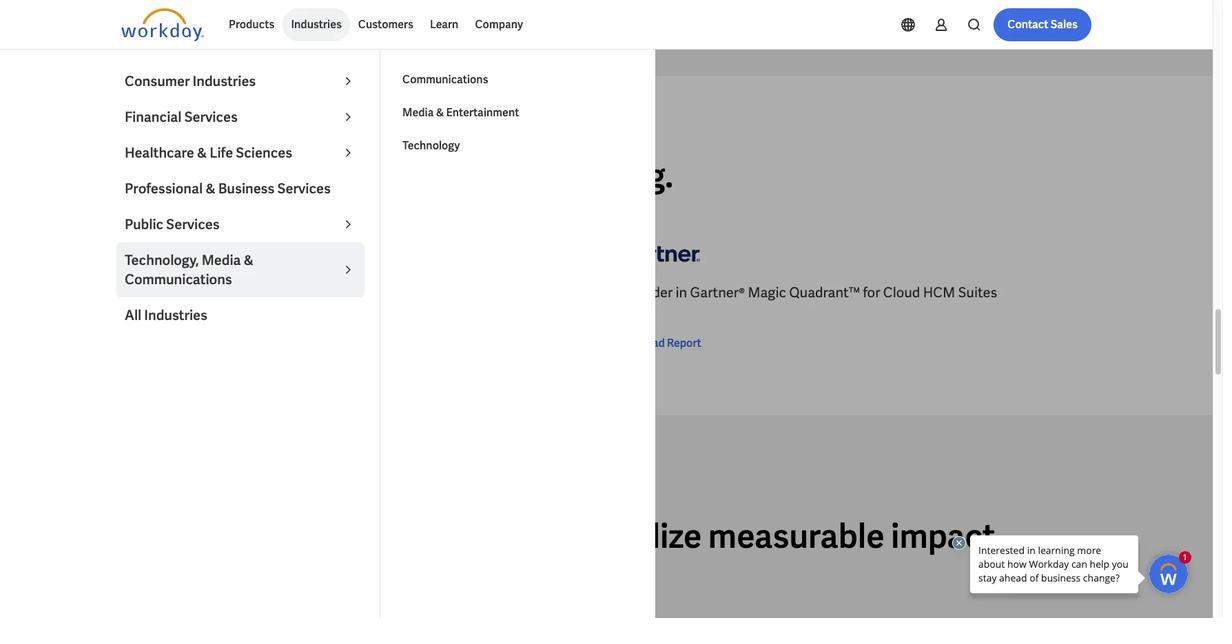 Task type: locate. For each thing, give the bounding box(es) containing it.
all
[[404, 516, 440, 558]]

2 vertical spatial services
[[166, 216, 220, 234]]

1 leader from the left
[[134, 284, 177, 302]]

industries up "financial services" dropdown button
[[193, 72, 256, 90]]

1 horizontal spatial for
[[488, 284, 505, 302]]

a up all
[[121, 284, 131, 302]]

magic
[[285, 284, 323, 302], [748, 284, 786, 302]]

realize
[[604, 516, 702, 558]]

services up the technology, media & communications
[[166, 216, 220, 234]]

& inside dropdown button
[[197, 144, 207, 162]]

& down 'public services' dropdown button
[[244, 252, 254, 269]]

2 magic from the left
[[748, 284, 786, 302]]

1 cloud from the left
[[420, 284, 457, 302]]

cloud left erp
[[420, 284, 457, 302]]

services up healthcare & life sciences
[[184, 108, 238, 126]]

2 leader from the left
[[630, 284, 673, 302]]

gartner® up report
[[690, 284, 745, 302]]

0 horizontal spatial for
[[400, 284, 417, 302]]

0 horizontal spatial communications
[[125, 271, 232, 289]]

1 horizontal spatial communications
[[402, 72, 488, 87]]

& for entertainment
[[436, 105, 444, 120]]

leader
[[134, 284, 177, 302], [630, 284, 673, 302]]

& down healthcare & life sciences
[[205, 180, 216, 198]]

2 horizontal spatial for
[[863, 284, 880, 302]]

analysts
[[152, 122, 201, 134]]

for left hcm at the right top
[[863, 284, 880, 302]]

1 gartner image from the left
[[121, 234, 204, 272]]

1 horizontal spatial in
[[252, 155, 280, 197]]

0 horizontal spatial media
[[202, 252, 241, 269]]

& inside 'link'
[[205, 180, 216, 198]]

2 quadrant™ from the left
[[789, 284, 860, 302]]

communications up media & entertainment at top
[[402, 72, 488, 87]]

financial services button
[[116, 99, 365, 135]]

1 vertical spatial industries
[[193, 72, 256, 90]]

gartner image for gartner®
[[617, 234, 700, 272]]

what analysts say
[[121, 122, 220, 134]]

0 horizontal spatial gartner image
[[121, 234, 204, 272]]

quadrant™
[[326, 284, 397, 302], [789, 284, 860, 302]]

financial services
[[125, 108, 238, 126]]

go to the homepage image
[[121, 8, 204, 41]]

read report link
[[617, 336, 701, 352]]

all industries
[[125, 307, 207, 325]]

services down sciences
[[277, 180, 331, 198]]

enterprises
[[170, 304, 242, 321]]

professional & business services
[[125, 180, 331, 198]]

1 vertical spatial communications
[[125, 271, 232, 289]]

industries down "2023"
[[144, 307, 207, 325]]

services
[[184, 108, 238, 126], [277, 180, 331, 198], [166, 216, 220, 234]]

0 horizontal spatial gartner®
[[227, 284, 282, 302]]

leader up read
[[630, 284, 673, 302]]

media up "2023"
[[202, 252, 241, 269]]

leader for a leader in 2023 gartner® magic quadrant™ for cloud erp for service- centric enterprises
[[134, 284, 177, 302]]

communications inside communications link
[[402, 72, 488, 87]]

gartner® inside a leader in 2023 gartner® magic quadrant™ for cloud erp for service- centric enterprises
[[227, 284, 282, 302]]

what
[[121, 122, 150, 134]]

1 vertical spatial services
[[277, 180, 331, 198]]

communications
[[402, 72, 488, 87], [125, 271, 232, 289]]

0 horizontal spatial in
[[180, 284, 191, 302]]

2 vertical spatial industries
[[144, 307, 207, 325]]

companies
[[121, 516, 292, 558]]

a up read report link
[[617, 284, 627, 302]]

in for 2023
[[180, 284, 191, 302]]

products
[[229, 17, 275, 32]]

erp
[[460, 284, 485, 302]]

& up technology
[[436, 105, 444, 120]]

gartner®
[[227, 284, 282, 302], [690, 284, 745, 302]]

media inside the technology, media & communications
[[202, 252, 241, 269]]

planning.
[[534, 155, 673, 197]]

media & entertainment
[[402, 105, 519, 120]]

services inside 'public services' dropdown button
[[166, 216, 220, 234]]

1 gartner® from the left
[[227, 284, 282, 302]]

cloud left hcm at the right top
[[883, 284, 920, 302]]

0 vertical spatial industries
[[291, 17, 342, 32]]

1 horizontal spatial media
[[402, 105, 434, 120]]

in inside a leader in 2023 gartner® magic quadrant™ for cloud erp for service- centric enterprises
[[180, 284, 191, 302]]

a leader in finance, hr, and planning.
[[121, 155, 673, 197]]

1 magic from the left
[[285, 284, 323, 302]]

in for gartner®
[[676, 284, 687, 302]]

customers
[[358, 17, 413, 32]]

public
[[125, 216, 163, 234]]

products button
[[221, 8, 283, 41]]

in for finance,
[[252, 155, 280, 197]]

industries button
[[283, 8, 350, 41]]

1 horizontal spatial cloud
[[883, 284, 920, 302]]

media
[[402, 105, 434, 120], [202, 252, 241, 269]]

healthcare & life sciences button
[[116, 135, 365, 171]]

gartner® right "2023"
[[227, 284, 282, 302]]

say
[[203, 122, 220, 134]]

0 vertical spatial communications
[[402, 72, 488, 87]]

2 horizontal spatial in
[[676, 284, 687, 302]]

industries inside 'consumer industries' dropdown button
[[193, 72, 256, 90]]

leader up 'centric'
[[134, 284, 177, 302]]

communications link
[[394, 63, 642, 96]]

for
[[400, 284, 417, 302], [488, 284, 505, 302], [863, 284, 880, 302]]

financial
[[125, 108, 182, 126]]

1 quadrant™ from the left
[[326, 284, 397, 302]]

for left erp
[[400, 284, 417, 302]]

industries inside the all industries link
[[144, 307, 207, 325]]

across
[[298, 516, 398, 558]]

& left life
[[197, 144, 207, 162]]

business
[[218, 180, 275, 198]]

1 horizontal spatial leader
[[630, 284, 673, 302]]

magic inside a leader in 2023 gartner® magic quadrant™ for cloud erp for service- centric enterprises
[[285, 284, 323, 302]]

industries for consumer industries
[[193, 72, 256, 90]]

0 horizontal spatial quadrant™
[[326, 284, 397, 302]]

0 horizontal spatial cloud
[[420, 284, 457, 302]]

industries right products on the left top
[[291, 17, 342, 32]]

service-
[[508, 284, 559, 302]]

and
[[471, 155, 528, 197]]

a inside a leader in 2023 gartner® magic quadrant™ for cloud erp for service- centric enterprises
[[121, 284, 131, 302]]

suites
[[958, 284, 997, 302]]

1 horizontal spatial quadrant™
[[789, 284, 860, 302]]

for right erp
[[488, 284, 505, 302]]

0 horizontal spatial magic
[[285, 284, 323, 302]]

leader inside a leader in 2023 gartner® magic quadrant™ for cloud erp for service- centric enterprises
[[134, 284, 177, 302]]

leader
[[151, 155, 245, 197]]

gartner image
[[121, 234, 204, 272], [617, 234, 700, 272]]

services inside "financial services" dropdown button
[[184, 108, 238, 126]]

0 vertical spatial media
[[402, 105, 434, 120]]

1 vertical spatial media
[[202, 252, 241, 269]]

all industries link
[[116, 298, 365, 334]]

&
[[436, 105, 444, 120], [197, 144, 207, 162], [205, 180, 216, 198], [244, 252, 254, 269]]

a
[[121, 155, 144, 197], [121, 284, 131, 302], [617, 284, 627, 302]]

centric
[[121, 304, 167, 321]]

0 vertical spatial services
[[184, 108, 238, 126]]

2 gartner image from the left
[[617, 234, 700, 272]]

in
[[252, 155, 280, 197], [180, 284, 191, 302], [676, 284, 687, 302]]

technology link
[[394, 130, 642, 163]]

impact.
[[891, 516, 1004, 558]]

1 horizontal spatial gartner®
[[690, 284, 745, 302]]

technology,
[[125, 252, 199, 269]]

services for public services
[[166, 216, 220, 234]]

quadrant™ inside a leader in 2023 gartner® magic quadrant™ for cloud erp for service- centric enterprises
[[326, 284, 397, 302]]

technology, media & communications button
[[116, 243, 365, 298]]

1 horizontal spatial gartner image
[[617, 234, 700, 272]]

all
[[125, 307, 141, 325]]

consumer industries button
[[116, 63, 365, 99]]

media up technology
[[402, 105, 434, 120]]

& for business
[[205, 180, 216, 198]]

public services button
[[116, 207, 365, 243]]

cloud
[[420, 284, 457, 302], [883, 284, 920, 302]]

a down what
[[121, 155, 144, 197]]

industries
[[291, 17, 342, 32], [193, 72, 256, 90], [144, 307, 207, 325]]

cloud inside a leader in 2023 gartner® magic quadrant™ for cloud erp for service- centric enterprises
[[420, 284, 457, 302]]

0 horizontal spatial leader
[[134, 284, 177, 302]]

communications down technology,
[[125, 271, 232, 289]]

learn button
[[422, 8, 467, 41]]

1 horizontal spatial magic
[[748, 284, 786, 302]]



Task type: describe. For each thing, give the bounding box(es) containing it.
2023
[[194, 284, 224, 302]]

professional & business services link
[[116, 171, 365, 207]]

sales
[[1051, 17, 1078, 32]]

a for a leader in gartner® magic quadrant™ for cloud hcm suites
[[617, 284, 627, 302]]

read
[[640, 337, 665, 351]]

finance,
[[286, 155, 405, 197]]

1 for from the left
[[400, 284, 417, 302]]

a for a leader in 2023 gartner® magic quadrant™ for cloud erp for service- centric enterprises
[[121, 284, 131, 302]]

3 for from the left
[[863, 284, 880, 302]]

professional
[[125, 180, 203, 198]]

hcm
[[923, 284, 955, 302]]

a leader in 2023 gartner® magic quadrant™ for cloud erp for service- centric enterprises
[[121, 284, 559, 321]]

a leader in gartner® magic quadrant™ for cloud hcm suites
[[617, 284, 997, 302]]

2 gartner® from the left
[[690, 284, 745, 302]]

healthcare & life sciences
[[125, 144, 292, 162]]

report
[[667, 337, 701, 351]]

communications inside the technology, media & communications
[[125, 271, 232, 289]]

healthcare
[[125, 144, 194, 162]]

technology, media & communications
[[125, 252, 254, 289]]

technology
[[402, 139, 460, 153]]

contact sales
[[1008, 17, 1078, 32]]

customers button
[[350, 8, 422, 41]]

industries inside industries dropdown button
[[291, 17, 342, 32]]

a for a leader in finance, hr, and planning.
[[121, 155, 144, 197]]

media & entertainment link
[[394, 96, 642, 130]]

services inside professional & business services 'link'
[[277, 180, 331, 198]]

& for life
[[197, 144, 207, 162]]

company button
[[467, 8, 531, 41]]

gartner image for 2023
[[121, 234, 204, 272]]

sciences
[[236, 144, 292, 162]]

consumer industries
[[125, 72, 256, 90]]

leader for a leader in gartner® magic quadrant™ for cloud hcm suites
[[630, 284, 673, 302]]

industries
[[446, 516, 597, 558]]

learn
[[430, 17, 459, 32]]

services for financial services
[[184, 108, 238, 126]]

contact
[[1008, 17, 1049, 32]]

life
[[210, 144, 233, 162]]

contact sales link
[[994, 8, 1092, 41]]

company
[[475, 17, 523, 32]]

consumer
[[125, 72, 190, 90]]

2 for from the left
[[488, 284, 505, 302]]

industries for all industries
[[144, 307, 207, 325]]

& inside the technology, media & communications
[[244, 252, 254, 269]]

entertainment
[[446, 105, 519, 120]]

companies across all industries realize measurable impact.
[[121, 516, 1004, 558]]

public services
[[125, 216, 220, 234]]

2 cloud from the left
[[883, 284, 920, 302]]

measurable
[[708, 516, 885, 558]]

read report
[[640, 337, 701, 351]]

hr,
[[412, 155, 464, 197]]



Task type: vqa. For each thing, say whether or not it's contained in the screenshot.
leftmost quadrant™
yes



